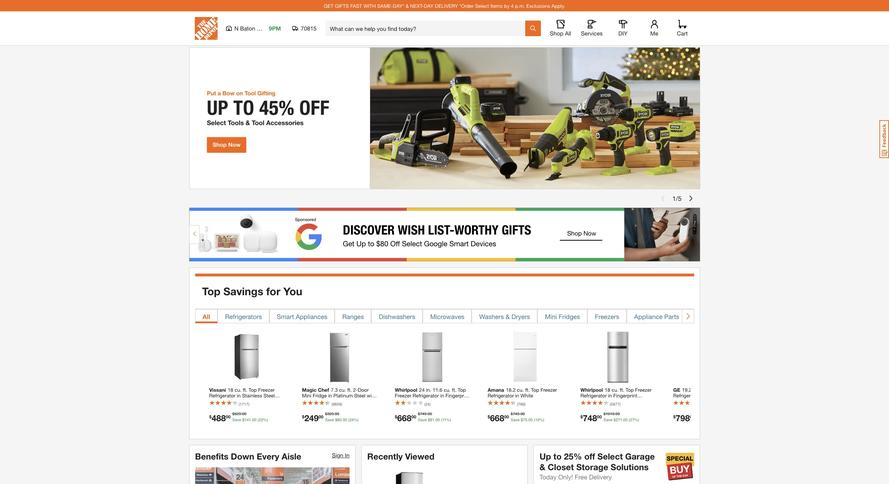 Task type: vqa. For each thing, say whether or not it's contained in the screenshot.


Task type: locate. For each thing, give the bounding box(es) containing it.
/
[[677, 195, 679, 202]]

1 horizontal spatial whirlpool
[[581, 387, 604, 393]]

diy
[[619, 30, 628, 37]]

tools
[[715, 313, 730, 321]]

%)
[[263, 418, 268, 423], [354, 418, 359, 423], [447, 418, 452, 423], [540, 418, 545, 423], [635, 418, 640, 423]]

fingerprint right 11.6
[[446, 393, 470, 399]]

in for 748
[[609, 393, 613, 399]]

00 left 629
[[226, 414, 231, 420]]

me button
[[644, 20, 666, 37]]

magic
[[302, 387, 317, 393]]

cart
[[678, 30, 688, 37]]

washers
[[480, 313, 504, 321]]

refrigerator inside 18 cu. ft. top freezer refrigerator in fingerprint resistant metallic steel
[[581, 393, 607, 399]]

18 inside 18 cu. ft. top freezer refrigerator in stainless steel look
[[228, 387, 234, 393]]

save down the 743
[[511, 418, 520, 423]]

00 left 1019
[[598, 414, 602, 420]]

in inside 18 cu. ft. top freezer refrigerator in stainless steel look
[[237, 393, 241, 399]]

save inside $ 668 00 $ 743 . 00 save $ 75 . 00 ( 10 %)
[[511, 418, 520, 423]]

whirlpool up metallic
[[581, 387, 604, 393]]

ft. up ( 786 )
[[526, 387, 530, 393]]

2 horizontal spatial &
[[540, 462, 546, 472]]

ft. inside 18 cu. ft. top freezer refrigerator in stainless steel look
[[243, 387, 248, 393]]

2 %) from the left
[[354, 418, 359, 423]]

4 save from the left
[[511, 418, 520, 423]]

2 in from the left
[[328, 393, 332, 399]]

mini left fridges
[[546, 313, 557, 321]]

743
[[513, 412, 520, 417]]

668 left the 743
[[491, 413, 505, 423]]

resistant
[[395, 399, 416, 405], [581, 399, 602, 405]]

1 ft. from the left
[[243, 387, 248, 393]]

5 cu. from the left
[[612, 387, 619, 393]]

services
[[582, 30, 603, 37]]

3 refrigerator from the left
[[488, 393, 514, 399]]

5 ) from the left
[[620, 402, 621, 407]]

door
[[358, 387, 369, 393]]

freezer inside 18 cu. ft. top freezer refrigerator in stainless steel look
[[258, 387, 275, 393]]

freezers
[[596, 313, 620, 321]]

day
[[424, 3, 434, 9]]

1 in from the left
[[237, 393, 241, 399]]

top for 668
[[532, 387, 540, 393]]

18 for 748
[[605, 387, 611, 393]]

freezer left ge
[[636, 387, 652, 393]]

18 cu. ft. top freezer refrigerator in fingerprint resistant metallic steel image
[[592, 331, 645, 384]]

mini left fridge
[[302, 393, 312, 399]]

top
[[202, 285, 221, 298], [249, 387, 257, 393], [458, 387, 466, 393], [532, 387, 540, 393], [626, 387, 634, 393]]

2 vertical spatial &
[[540, 462, 546, 472]]

668 inside $ 668 00 $ 743 . 00 save $ 75 . 00 ( 10 %)
[[491, 413, 505, 423]]

select right off
[[598, 452, 623, 462]]

5 save from the left
[[604, 418, 613, 423]]

in for 668
[[516, 393, 520, 399]]

2 whirlpool from the left
[[581, 387, 604, 393]]

5 %) from the left
[[635, 418, 640, 423]]

18 inside 18 cu. ft. top freezer refrigerator in fingerprint resistant metallic steel
[[605, 387, 611, 393]]

top inside '24 in. 11.6 cu. ft. top freezer refrigerator in fingerprint resistant stainless, counter depth'
[[458, 387, 466, 393]]

$ 668 00 $ 749 . 00 save $ 81 . 00 ( 11 %)
[[395, 412, 452, 423]]

2 save from the left
[[325, 418, 334, 423]]

& inside washers & dryers button
[[506, 313, 510, 321]]

%) inside $ 668 00 $ 749 . 00 save $ 81 . 00 ( 11 %)
[[447, 418, 452, 423]]

ft. up the 1717
[[243, 387, 248, 393]]

4 %) from the left
[[540, 418, 545, 423]]

00 right 80
[[343, 418, 347, 423]]

mini inside 'button'
[[546, 313, 557, 321]]

0 vertical spatial mini
[[546, 313, 557, 321]]

1 vertical spatial all
[[203, 313, 210, 321]]

you
[[284, 285, 303, 298]]

18.2
[[507, 387, 516, 393]]

ft. inside 18 cu. ft. top freezer refrigerator in fingerprint resistant metallic steel
[[620, 387, 625, 393]]

in up the 1717
[[237, 393, 241, 399]]

refrigerator for 748
[[581, 393, 607, 399]]

1 vertical spatial &
[[506, 313, 510, 321]]

in inside 18.2 cu. ft. top freezer refrigerator in white
[[516, 393, 520, 399]]

1 horizontal spatial 24
[[420, 387, 425, 393]]

ft. up the ( 5877 )
[[620, 387, 625, 393]]

%) inside $ 668 00 $ 743 . 00 save $ 75 . 00 ( 10 %)
[[540, 418, 545, 423]]

2 refrigerator from the left
[[413, 393, 439, 399]]

& inside up to 25% off select garage & closet storage solutions today only! free delivery
[[540, 462, 546, 472]]

7.3
[[331, 387, 338, 393]]

savings
[[224, 285, 264, 298]]

1 %) from the left
[[263, 418, 268, 423]]

( inside $ 668 00 $ 749 . 00 save $ 81 . 00 ( 11 %)
[[441, 418, 443, 423]]

) for in
[[341, 402, 342, 407]]

1 resistant from the left
[[395, 399, 416, 405]]

day*
[[393, 3, 405, 9]]

0 horizontal spatial 18
[[228, 387, 234, 393]]

microwaves button
[[423, 309, 472, 324]]

top up the 27
[[626, 387, 634, 393]]

22
[[259, 418, 263, 423]]

top inside 18 cu. ft. top freezer refrigerator in stainless steel look
[[249, 387, 257, 393]]

1 refrigerator from the left
[[209, 393, 236, 399]]

cu. right 18.2
[[518, 387, 524, 393]]

in up ( 786 )
[[516, 393, 520, 399]]

0 horizontal spatial &
[[406, 3, 409, 9]]

all button
[[195, 309, 218, 324]]

refrigerator inside '24 in. 11.6 cu. ft. top freezer refrigerator in fingerprint resistant stainless, counter depth'
[[413, 393, 439, 399]]

ft. for 748
[[620, 387, 625, 393]]

$
[[233, 412, 235, 417], [325, 412, 328, 417], [418, 412, 421, 417], [511, 412, 513, 417], [604, 412, 606, 417], [209, 414, 212, 420], [302, 414, 305, 420], [395, 414, 398, 420], [488, 414, 491, 420], [581, 414, 583, 420], [674, 414, 676, 420], [243, 418, 245, 423], [335, 418, 338, 423], [428, 418, 431, 423], [521, 418, 523, 423], [614, 418, 616, 423]]

19.2 cu. ft. top freezer refrigerator in fingerprint resistant stainless steel, garage ready image
[[685, 331, 738, 384]]

ge link
[[674, 387, 749, 410]]

( up 329
[[332, 402, 333, 407]]

appliance parts
[[635, 313, 680, 321]]

$ 668 00 $ 743 . 00 save $ 75 . 00 ( 10 %)
[[488, 412, 545, 423]]

4 in from the left
[[516, 393, 520, 399]]

668 inside $ 668 00 $ 749 . 00 save $ 81 . 00 ( 11 %)
[[398, 413, 412, 423]]

whirlpool up depth
[[395, 387, 418, 393]]

4 ft. from the left
[[526, 387, 530, 393]]

resistant up 748 at bottom right
[[581, 399, 602, 405]]

( inside $ 488 00 $ 629 . 00 save $ 141 . 00 ( 22 %)
[[258, 418, 259, 423]]

save inside $ 668 00 $ 749 . 00 save $ 81 . 00 ( 11 %)
[[418, 418, 427, 423]]

3 in from the left
[[441, 393, 445, 399]]

microwaves
[[431, 313, 465, 321]]

1 horizontal spatial steel
[[355, 393, 366, 399]]

select
[[476, 3, 490, 9], [598, 452, 623, 462]]

3 save from the left
[[418, 418, 427, 423]]

( right "75"
[[534, 418, 536, 423]]

fingerprint
[[446, 393, 470, 399], [614, 393, 638, 399]]

n baton rouge
[[235, 25, 274, 32]]

refrigerator inside 18.2 cu. ft. top freezer refrigerator in white
[[488, 393, 514, 399]]

1 save from the left
[[233, 418, 241, 423]]

%) for 7.3 cu. ft. 2-door mini fridge in platinum steel with freezer
[[354, 418, 359, 423]]

save inside $ 488 00 $ 629 . 00 save $ 141 . 00 ( 22 %)
[[233, 418, 241, 423]]

1 horizontal spatial select
[[598, 452, 623, 462]]

steel right the ( 5877 )
[[622, 399, 633, 405]]

%) right "75"
[[540, 418, 545, 423]]

00 down 'ge' link at the bottom right
[[691, 414, 695, 420]]

( 1717 )
[[239, 402, 250, 407]]

& down up
[[540, 462, 546, 472]]

steel
[[264, 393, 275, 399], [355, 393, 366, 399], [622, 399, 633, 405]]

( right 271 at the right
[[629, 418, 631, 423]]

0 vertical spatial &
[[406, 3, 409, 9]]

0 horizontal spatial all
[[203, 313, 210, 321]]

the home depot logo image
[[195, 17, 218, 40]]

1 horizontal spatial 18
[[605, 387, 611, 393]]

in inside 7.3 cu. ft. 2-door mini fridge in platinum steel with freezer
[[328, 393, 332, 399]]

1 horizontal spatial fingerprint
[[614, 393, 638, 399]]

18.2 cu. ft. top freezer refrigerator in white
[[488, 387, 558, 399]]

%) for 18 cu. ft. top freezer refrigerator in stainless steel look
[[263, 418, 268, 423]]

1 horizontal spatial 668
[[491, 413, 505, 423]]

18 right vissani
[[228, 387, 234, 393]]

save down 629
[[233, 418, 241, 423]]

1 668 from the left
[[398, 413, 412, 423]]

cu. inside 7.3 cu. ft. 2-door mini fridge in platinum steel with freezer
[[339, 387, 346, 393]]

sign in card banner image
[[195, 468, 350, 485]]

1 vertical spatial select
[[598, 452, 623, 462]]

counter
[[440, 399, 458, 405]]

3 cu. from the left
[[444, 387, 451, 393]]

0 horizontal spatial steel
[[264, 393, 275, 399]]

cu. for 668
[[518, 387, 524, 393]]

1 18 from the left
[[228, 387, 234, 393]]

n
[[235, 25, 239, 32]]

1 horizontal spatial resistant
[[581, 399, 602, 405]]

11
[[443, 418, 447, 423]]

$ inside $ 798 00
[[674, 414, 676, 420]]

24 inside '$ 249 00 $ 329 . 00 save $ 80 . 00 ( 24 %)'
[[350, 418, 354, 423]]

0 horizontal spatial whirlpool
[[395, 387, 418, 393]]

steel right stainless
[[264, 393, 275, 399]]

( right 80
[[349, 418, 350, 423]]

$ 798 00
[[674, 413, 695, 423]]

) for white
[[525, 402, 526, 407]]

2 668 from the left
[[491, 413, 505, 423]]

( inside $ 668 00 $ 743 . 00 save $ 75 . 00 ( 10 %)
[[534, 418, 536, 423]]

( up 629
[[239, 402, 240, 407]]

refrigerator inside 18 cu. ft. top freezer refrigerator in stainless steel look
[[209, 393, 236, 399]]

resistant left ( 24 )
[[395, 399, 416, 405]]

& left the dryers
[[506, 313, 510, 321]]

3 ) from the left
[[430, 402, 431, 407]]

2-
[[353, 387, 358, 393]]

freezer inside '24 in. 11.6 cu. ft. top freezer refrigerator in fingerprint resistant stainless, counter depth'
[[395, 393, 412, 399]]

save for fingerprint
[[604, 418, 613, 423]]

save
[[233, 418, 241, 423], [325, 418, 334, 423], [418, 418, 427, 423], [511, 418, 520, 423], [604, 418, 613, 423]]

ft. inside 7.3 cu. ft. 2-door mini fridge in platinum steel with freezer
[[348, 387, 352, 393]]

whirlpool for 668
[[395, 387, 418, 393]]

1 vertical spatial mini
[[302, 393, 312, 399]]

ft. inside 18.2 cu. ft. top freezer refrigerator in white
[[526, 387, 530, 393]]

1 horizontal spatial &
[[506, 313, 510, 321]]

cu. inside 18 cu. ft. top freezer refrigerator in stainless steel look
[[235, 387, 242, 393]]

washers & dryers button
[[472, 309, 538, 324]]

70815 button
[[293, 25, 317, 32]]

2 horizontal spatial 24
[[426, 402, 430, 407]]

4 ) from the left
[[525, 402, 526, 407]]

freezer for 748
[[636, 387, 652, 393]]

%) right 141
[[263, 418, 268, 423]]

0 vertical spatial select
[[476, 3, 490, 9]]

save for in
[[325, 418, 334, 423]]

$ 249 00 $ 329 . 00 save $ 80 . 00 ( 24 %)
[[302, 412, 359, 423]]

ft. inside '24 in. 11.6 cu. ft. top freezer refrigerator in fingerprint resistant stainless, counter depth'
[[452, 387, 457, 393]]

freezer for 668
[[541, 387, 558, 393]]

%) right 80
[[354, 418, 359, 423]]

24 right 80
[[350, 418, 354, 423]]

) for fingerprint
[[620, 402, 621, 407]]

cu. inside 18 cu. ft. top freezer refrigerator in fingerprint resistant metallic steel
[[612, 387, 619, 393]]

1 ) from the left
[[249, 402, 250, 407]]

0 horizontal spatial fingerprint
[[446, 393, 470, 399]]

in right in.
[[441, 393, 445, 399]]

0 horizontal spatial 668
[[398, 413, 412, 423]]

steel inside 18 cu. ft. top freezer refrigerator in fingerprint resistant metallic steel
[[622, 399, 633, 405]]

2 ft. from the left
[[348, 387, 352, 393]]

2 18 from the left
[[605, 387, 611, 393]]

cu. left stainless
[[235, 387, 242, 393]]

in inside '24 in. 11.6 cu. ft. top freezer refrigerator in fingerprint resistant stainless, counter depth'
[[441, 393, 445, 399]]

00 up "75"
[[521, 412, 525, 417]]

freezer up 22
[[258, 387, 275, 393]]

10
[[536, 418, 540, 423]]

amana
[[488, 387, 505, 393]]

668 down depth
[[398, 413, 412, 423]]

1 vertical spatial 24
[[426, 402, 430, 407]]

& right the day*
[[406, 3, 409, 9]]

488
[[212, 413, 226, 423]]

%) inside $ 748 00 $ 1019 . 00 save $ 271 . 00 ( 27 %)
[[635, 418, 640, 423]]

top right 18.2
[[532, 387, 540, 393]]

27
[[631, 418, 635, 423]]

3 ft. from the left
[[452, 387, 457, 393]]

%) for 24 in. 11.6 cu. ft. top freezer refrigerator in fingerprint resistant stainless, counter depth
[[447, 418, 452, 423]]

0 vertical spatial all
[[566, 30, 572, 37]]

668
[[398, 413, 412, 423], [491, 413, 505, 423]]

cu. inside 18.2 cu. ft. top freezer refrigerator in white
[[518, 387, 524, 393]]

4 refrigerator from the left
[[581, 393, 607, 399]]

power
[[695, 313, 713, 321]]

free delivery
[[575, 473, 612, 481]]

steel left the with
[[355, 393, 366, 399]]

freezer inside 18.2 cu. ft. top freezer refrigerator in white
[[541, 387, 558, 393]]

fingerprint up 5877
[[614, 393, 638, 399]]

in up 5877
[[609, 393, 613, 399]]

items
[[491, 3, 503, 9]]

top inside 18.2 cu. ft. top freezer refrigerator in white
[[532, 387, 540, 393]]

What can we help you find today? search field
[[330, 21, 525, 36]]

4 cu. from the left
[[518, 387, 524, 393]]

in right fridge
[[328, 393, 332, 399]]

0 vertical spatial 24
[[420, 387, 425, 393]]

1717
[[240, 402, 249, 407]]

save down 1019
[[604, 418, 613, 423]]

select left 'items'
[[476, 3, 490, 9]]

3 %) from the left
[[447, 418, 452, 423]]

%) inside $ 488 00 $ 629 . 00 save $ 141 . 00 ( 22 %)
[[263, 418, 268, 423]]

0 horizontal spatial select
[[476, 3, 490, 9]]

%) for 18 cu. ft. top freezer refrigerator in fingerprint resistant metallic steel
[[635, 418, 640, 423]]

recently viewed
[[368, 452, 435, 462]]

feedback link image
[[880, 120, 890, 158]]

cu. for 249
[[339, 387, 346, 393]]

2 vertical spatial 24
[[350, 418, 354, 423]]

1 horizontal spatial all
[[566, 30, 572, 37]]

cu. right the 7.3
[[339, 387, 346, 393]]

0 horizontal spatial mini
[[302, 393, 312, 399]]

gifts
[[335, 3, 349, 9]]

fingerprint inside 18 cu. ft. top freezer refrigerator in fingerprint resistant metallic steel
[[614, 393, 638, 399]]

save down 329
[[325, 418, 334, 423]]

mini fridges button
[[538, 309, 588, 324]]

top up ( 1717 )
[[249, 387, 257, 393]]

1 cu. from the left
[[235, 387, 242, 393]]

80
[[338, 418, 342, 423]]

save inside '$ 249 00 $ 329 . 00 save $ 80 . 00 ( 24 %)'
[[325, 418, 334, 423]]

00 up 271 at the right
[[616, 412, 620, 417]]

ft.
[[243, 387, 248, 393], [348, 387, 352, 393], [452, 387, 457, 393], [526, 387, 530, 393], [620, 387, 625, 393]]

delivery
[[435, 3, 458, 9]]

save down 749
[[418, 418, 427, 423]]

2 ) from the left
[[341, 402, 342, 407]]

( right 141
[[258, 418, 259, 423]]

786
[[519, 402, 525, 407]]

2 horizontal spatial steel
[[622, 399, 633, 405]]

( right the 81
[[441, 418, 443, 423]]

cu. up metallic
[[612, 387, 619, 393]]

9pm
[[269, 25, 281, 32]]

storage
[[577, 462, 609, 472]]

cu. right 11.6
[[444, 387, 451, 393]]

save for refrigerator
[[418, 418, 427, 423]]

(
[[239, 402, 240, 407], [332, 402, 333, 407], [425, 402, 426, 407], [518, 402, 519, 407], [611, 402, 611, 407], [258, 418, 259, 423], [349, 418, 350, 423], [441, 418, 443, 423], [534, 418, 536, 423], [629, 418, 631, 423]]

mini fridges
[[546, 313, 581, 321]]

freezer inside 18 cu. ft. top freezer refrigerator in fingerprint resistant metallic steel
[[636, 387, 652, 393]]

refrigerator for 488
[[209, 393, 236, 399]]

ft. up counter
[[452, 387, 457, 393]]

( 786 )
[[518, 402, 526, 407]]

18 cu. ft. top freezer refrigerator in stainless steel look
[[209, 387, 275, 405]]

freezer right white
[[541, 387, 558, 393]]

00 up the 81
[[428, 412, 433, 417]]

00
[[242, 412, 247, 417], [335, 412, 340, 417], [428, 412, 433, 417], [521, 412, 525, 417], [616, 412, 620, 417], [226, 414, 231, 420], [319, 414, 324, 420], [412, 414, 417, 420], [505, 414, 509, 420], [598, 414, 602, 420], [691, 414, 695, 420], [252, 418, 257, 423], [343, 418, 347, 423], [436, 418, 440, 423], [529, 418, 533, 423], [624, 418, 628, 423]]

freezer up depth
[[395, 393, 412, 399]]

appliance parts button
[[627, 309, 687, 324]]

2 cu. from the left
[[339, 387, 346, 393]]

%) right 271 at the right
[[635, 418, 640, 423]]

top inside 18 cu. ft. top freezer refrigerator in fingerprint resistant metallic steel
[[626, 387, 634, 393]]

2 fingerprint from the left
[[614, 393, 638, 399]]

24 left in.
[[420, 387, 425, 393]]

aisle
[[282, 452, 302, 462]]

1 fingerprint from the left
[[446, 393, 470, 399]]

%) right the 81
[[447, 418, 452, 423]]

2 resistant from the left
[[581, 399, 602, 405]]

00 left the 743
[[505, 414, 509, 420]]

( up 749
[[425, 402, 426, 407]]

top for 748
[[626, 387, 634, 393]]

washers & dryers
[[480, 313, 531, 321]]

)
[[249, 402, 250, 407], [341, 402, 342, 407], [430, 402, 431, 407], [525, 402, 526, 407], [620, 402, 621, 407]]

%) inside '$ 249 00 $ 329 . 00 save $ 80 . 00 ( 24 %)'
[[354, 418, 359, 423]]

0 horizontal spatial 24
[[350, 418, 354, 423]]

0 horizontal spatial resistant
[[395, 399, 416, 405]]

24 up 749
[[426, 402, 430, 407]]

services button
[[581, 20, 604, 37]]

save inside $ 748 00 $ 1019 . 00 save $ 271 . 00 ( 27 %)
[[604, 418, 613, 423]]

5 ft. from the left
[[620, 387, 625, 393]]

top right 11.6
[[458, 387, 466, 393]]

4
[[511, 3, 514, 9]]

ranges button
[[335, 309, 372, 324]]

5 in from the left
[[609, 393, 613, 399]]

vissani
[[209, 387, 226, 393]]

steel inside 7.3 cu. ft. 2-door mini fridge in platinum steel with freezer
[[355, 393, 366, 399]]

ft. for 488
[[243, 387, 248, 393]]

ft. left 2-
[[348, 387, 352, 393]]

18 up metallic
[[605, 387, 611, 393]]

sign
[[332, 452, 344, 459]]

in inside 18 cu. ft. top freezer refrigerator in fingerprint resistant metallic steel
[[609, 393, 613, 399]]

freezer down magic
[[302, 399, 319, 405]]

.
[[241, 412, 242, 417], [334, 412, 335, 417], [427, 412, 428, 417], [520, 412, 521, 417], [615, 412, 616, 417], [251, 418, 252, 423], [342, 418, 343, 423], [435, 418, 436, 423], [528, 418, 529, 423], [623, 418, 624, 423]]

1 horizontal spatial mini
[[546, 313, 557, 321]]

1 whirlpool from the left
[[395, 387, 418, 393]]



Task type: describe. For each thing, give the bounding box(es) containing it.
00 right "75"
[[529, 418, 533, 423]]

me
[[651, 30, 659, 37]]

magic chef
[[302, 387, 329, 393]]

) for stainless
[[249, 402, 250, 407]]

cu. inside '24 in. 11.6 cu. ft. top freezer refrigerator in fingerprint resistant stainless, counter depth'
[[444, 387, 451, 393]]

top for 488
[[249, 387, 257, 393]]

$ 488 00 $ 629 . 00 save $ 141 . 00 ( 22 %)
[[209, 412, 268, 423]]

dryers
[[512, 313, 531, 321]]

smart
[[277, 313, 294, 321]]

271
[[616, 418, 623, 423]]

diy button
[[612, 20, 635, 37]]

( inside '$ 249 00 $ 329 . 00 save $ 80 . 00 ( 24 %)'
[[349, 418, 350, 423]]

for
[[266, 285, 281, 298]]

refrigerator for 668
[[488, 393, 514, 399]]

whirlpool for 748
[[581, 387, 604, 393]]

off
[[585, 452, 596, 462]]

9858
[[333, 402, 341, 407]]

resistant inside '24 in. 11.6 cu. ft. top freezer refrigerator in fingerprint resistant stainless, counter depth'
[[395, 399, 416, 405]]

smart appliances button
[[270, 309, 335, 324]]

& for closet
[[540, 462, 546, 472]]

*order
[[460, 3, 474, 9]]

1019
[[606, 412, 615, 417]]

00 inside $ 798 00
[[691, 414, 695, 420]]

next arrow image
[[686, 313, 691, 320]]

( 9858 )
[[332, 402, 342, 407]]

7.1 cu. ft. top freezer refrigerator in stainless steel look image
[[376, 469, 444, 485]]

select inside up to 25% off select garage & closet storage solutions today only! free delivery
[[598, 452, 623, 462]]

18 cu. ft. top freezer refrigerator in fingerprint resistant metallic steel
[[581, 387, 652, 405]]

%) for 18.2 cu. ft. top freezer refrigerator in white
[[540, 418, 545, 423]]

00 right 141
[[252, 418, 257, 423]]

by
[[505, 3, 510, 9]]

every
[[257, 452, 280, 462]]

00 right 271 at the right
[[624, 418, 628, 423]]

cu. for 488
[[235, 387, 242, 393]]

save for stainless
[[233, 418, 241, 423]]

668 for 18.2 cu. ft. top freezer refrigerator in white
[[491, 413, 505, 423]]

platinum
[[334, 393, 353, 399]]

rouge
[[257, 25, 274, 32]]

depth
[[395, 404, 409, 410]]

329
[[328, 412, 334, 417]]

exclusions
[[527, 3, 551, 9]]

ranges
[[343, 313, 364, 321]]

( inside $ 748 00 $ 1019 . 00 save $ 271 . 00 ( 27 %)
[[629, 418, 631, 423]]

11.6
[[433, 387, 443, 393]]

white
[[521, 393, 534, 399]]

748
[[583, 413, 598, 423]]

this is the first slide image
[[661, 196, 667, 201]]

ge
[[674, 387, 681, 393]]

18 cu. ft. top freezer refrigerator in stainless steel look image
[[220, 331, 274, 384]]

save for white
[[511, 418, 520, 423]]

7.3 cu. ft. 2-door mini fridge in platinum steel with freezer
[[302, 387, 376, 405]]

) for refrigerator
[[430, 402, 431, 407]]

18.2 cu. ft. top freezer refrigerator in white image
[[499, 331, 552, 384]]

chef
[[318, 387, 329, 393]]

resistant inside 18 cu. ft. top freezer refrigerator in fingerprint resistant metallic steel
[[581, 399, 602, 405]]

& for next-
[[406, 3, 409, 9]]

top up all button
[[202, 285, 221, 298]]

refrigerators
[[225, 313, 262, 321]]

24 in. 11.6 cu. ft. top freezer refrigerator in fingerprint resistant stainless, counter depth image
[[406, 331, 460, 384]]

in for 488
[[237, 393, 241, 399]]

00 up 80
[[335, 412, 340, 417]]

power tools button
[[687, 309, 737, 324]]

sign in
[[332, 452, 350, 459]]

get gifts fast with same-day* & next-day delivery *order select items by 4 p.m. exclusions apply.
[[324, 3, 566, 9]]

with
[[367, 393, 376, 399]]

81
[[431, 418, 435, 423]]

00 left 749
[[412, 414, 417, 420]]

7.3 cu. ft. 2-door mini fridge in platinum steel with freezer image
[[313, 331, 367, 384]]

appliance
[[635, 313, 663, 321]]

special buy logo image
[[666, 453, 695, 481]]

freezer for 488
[[258, 387, 275, 393]]

mini inside 7.3 cu. ft. 2-door mini fridge in platinum steel with freezer
[[302, 393, 312, 399]]

24 inside '24 in. 11.6 cu. ft. top freezer refrigerator in fingerprint resistant stainless, counter depth'
[[420, 387, 425, 393]]

00 right the 81
[[436, 418, 440, 423]]

in.
[[426, 387, 432, 393]]

( up 1019
[[611, 402, 611, 407]]

in
[[345, 452, 350, 459]]

dishwashers
[[379, 313, 416, 321]]

1
[[673, 195, 677, 202]]

18 for 488
[[228, 387, 234, 393]]

garage
[[626, 452, 656, 462]]

get
[[324, 3, 334, 9]]

stainless
[[242, 393, 262, 399]]

shop all button
[[550, 20, 573, 37]]

ft. for 249
[[348, 387, 352, 393]]

( 5877 )
[[611, 402, 621, 407]]

5877
[[611, 402, 620, 407]]

up
[[540, 452, 552, 462]]

up to 25% off select garage & closet storage solutions today only! free delivery
[[540, 452, 656, 481]]

( up the 743
[[518, 402, 519, 407]]

power tools
[[695, 313, 730, 321]]

next slide image
[[689, 196, 694, 201]]

freezer inside 7.3 cu. ft. 2-door mini fridge in platinum steel with freezer
[[302, 399, 319, 405]]

ft. for 668
[[526, 387, 530, 393]]

img for put a bow on tool gifting up to 45% off select tools & tool accessories image
[[189, 47, 701, 189]]

70815
[[301, 25, 317, 32]]

refrigerators button
[[218, 309, 270, 324]]

749
[[421, 412, 427, 417]]

to
[[554, 452, 562, 462]]

fingerprint inside '24 in. 11.6 cu. ft. top freezer refrigerator in fingerprint resistant stainless, counter depth'
[[446, 393, 470, 399]]

today only!
[[540, 473, 574, 481]]

smart appliances
[[277, 313, 328, 321]]

00 right 629
[[242, 412, 247, 417]]

top savings for you
[[202, 285, 303, 298]]

p.m.
[[515, 3, 525, 9]]

25%
[[565, 452, 583, 462]]

apply.
[[552, 3, 566, 9]]

steel inside 18 cu. ft. top freezer refrigerator in stainless steel look
[[264, 393, 275, 399]]

viewed
[[406, 452, 435, 462]]

down
[[231, 452, 255, 462]]

668 for 24 in. 11.6 cu. ft. top freezer refrigerator in fingerprint resistant stainless, counter depth
[[398, 413, 412, 423]]

00 left 329
[[319, 414, 324, 420]]

141
[[245, 418, 251, 423]]

cu. for 748
[[612, 387, 619, 393]]

24 in. 11.6 cu. ft. top freezer refrigerator in fingerprint resistant stainless, counter depth
[[395, 387, 470, 410]]

1 / 5
[[673, 195, 682, 202]]

benefits
[[195, 452, 229, 462]]

appliances
[[296, 313, 328, 321]]

recently
[[368, 452, 403, 462]]



